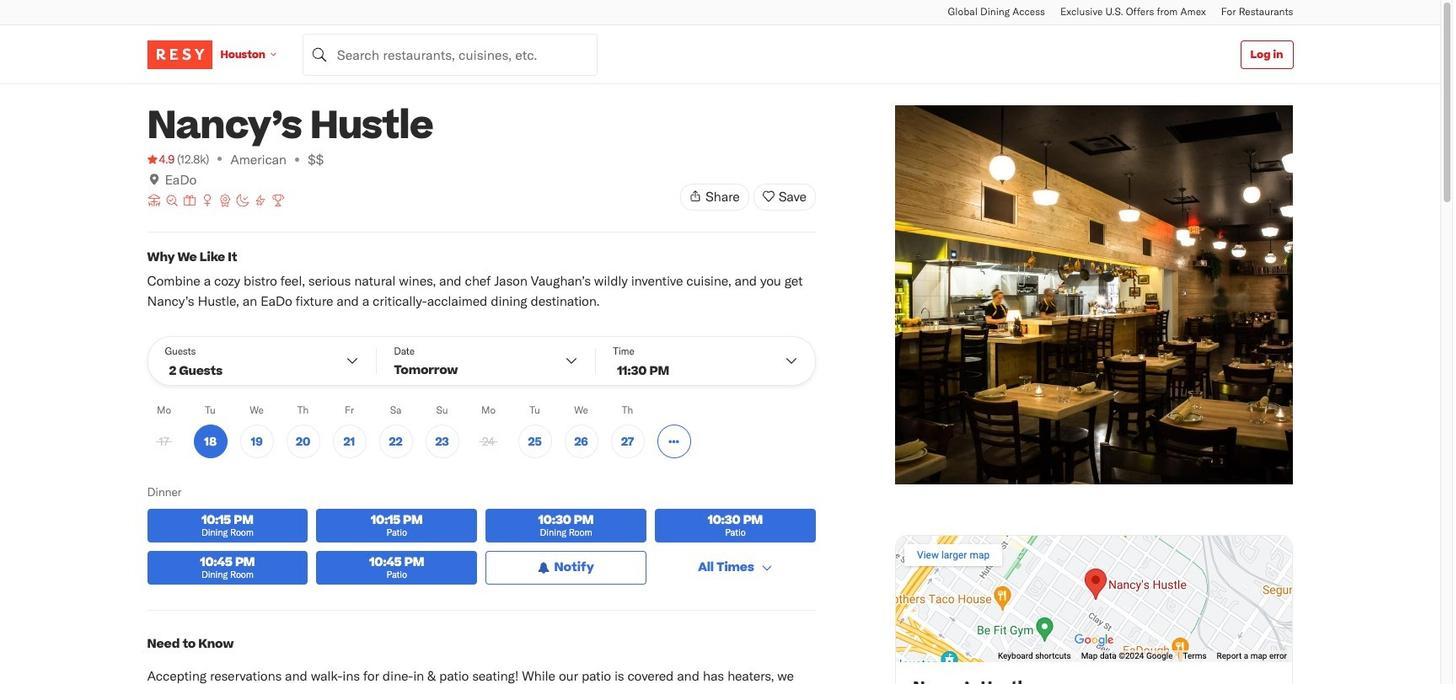Task type: locate. For each thing, give the bounding box(es) containing it.
None field
[[303, 33, 598, 75]]

Search restaurants, cuisines, etc. text field
[[303, 33, 598, 75]]



Task type: describe. For each thing, give the bounding box(es) containing it.
4.9 out of 5 stars image
[[147, 151, 175, 168]]



Task type: vqa. For each thing, say whether or not it's contained in the screenshot.
4.7 out of 5 stars icon
no



